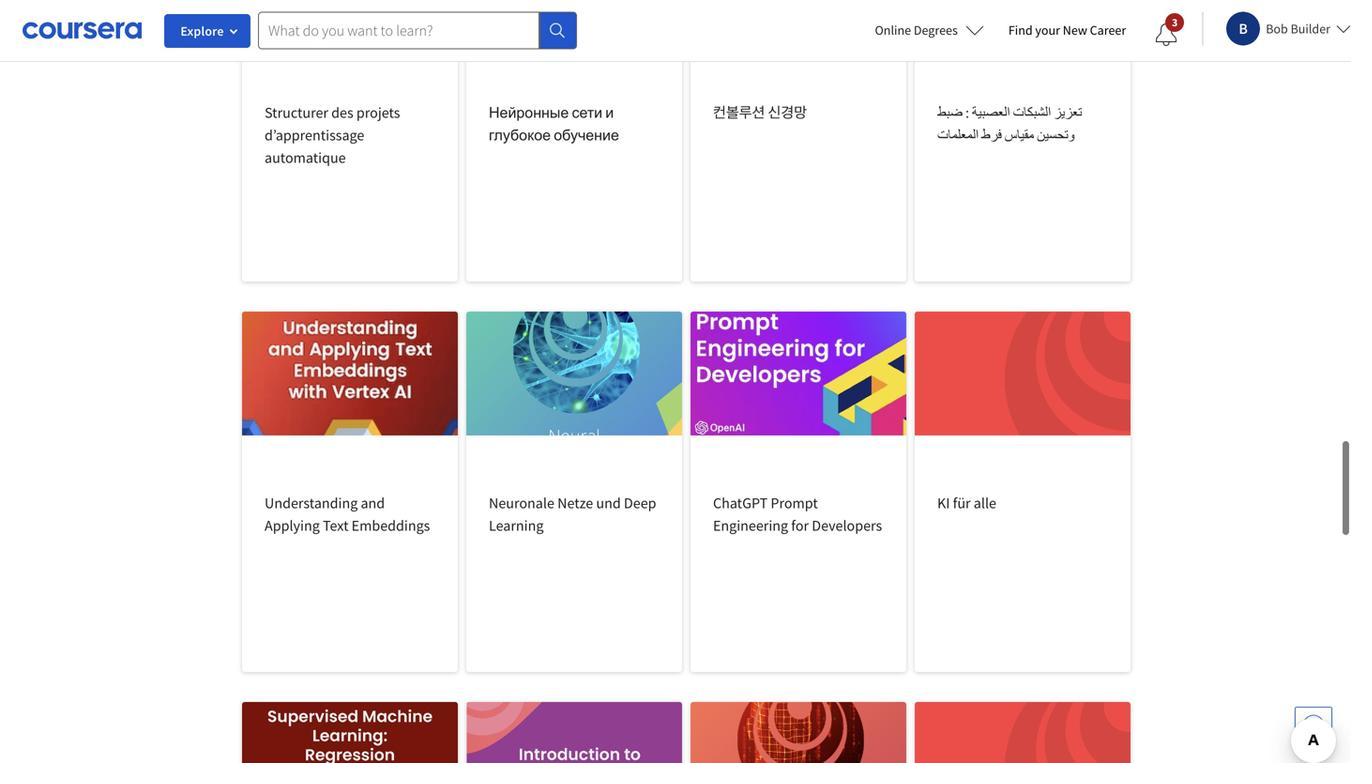 Task type: vqa. For each thing, say whether or not it's contained in the screenshot.
Explore
yes



Task type: describe. For each thing, give the bounding box(es) containing it.
coursera image
[[23, 15, 142, 45]]

für
[[953, 494, 971, 513]]

projets
[[357, 103, 400, 122]]

new
[[1063, 22, 1088, 38]]

alle
[[974, 494, 997, 513]]

ki
[[938, 494, 950, 513]]

structurer des projets d'apprentissage automatique
[[265, 103, 400, 167]]

컨볼루션 신경망 link
[[691, 0, 907, 282]]

des
[[331, 103, 354, 122]]

المعلمات
[[938, 126, 979, 145]]

learning
[[489, 516, 544, 535]]

What do you want to learn? text field
[[258, 12, 540, 49]]

تعزيز الشبكات العصبية : ضبط وتحسين مقياس فرط المعلمات
[[938, 103, 1082, 145]]

applying
[[265, 516, 320, 535]]

structurer des projets d'apprentissage automatique link
[[242, 0, 458, 282]]

online degrees
[[875, 22, 958, 38]]

understanding and applying text embeddings
[[265, 494, 430, 535]]

сети
[[572, 103, 603, 122]]

explore
[[181, 23, 224, 39]]

컨볼루션
[[713, 103, 765, 122]]

нейронные сети и глубокое обучение
[[489, 103, 619, 145]]

text
[[323, 516, 349, 535]]

bob builder
[[1266, 20, 1331, 37]]

нейронные
[[489, 103, 569, 122]]

нейронные сети и глубокое обучение link
[[467, 0, 682, 282]]

find your new career
[[1009, 22, 1127, 38]]

neuronale
[[489, 494, 555, 513]]

builder
[[1291, 20, 1331, 37]]

help center image
[[1303, 714, 1325, 737]]

online degrees button
[[860, 9, 1000, 51]]

и
[[606, 103, 614, 122]]

developers
[[812, 516, 883, 535]]

обучение
[[554, 126, 619, 145]]

bob
[[1266, 20, 1289, 37]]

find
[[1009, 22, 1033, 38]]

automatique
[[265, 148, 346, 167]]

ki für alle link
[[915, 312, 1131, 672]]

understanding and applying text embeddings link
[[242, 312, 458, 672]]

embeddings
[[352, 516, 430, 535]]

structurer
[[265, 103, 328, 122]]

وتحسين
[[1037, 126, 1075, 145]]

prompt
[[771, 494, 818, 513]]

신경망
[[768, 103, 807, 122]]

understanding
[[265, 494, 358, 513]]

your
[[1036, 22, 1061, 38]]



Task type: locate. For each thing, give the bounding box(es) containing it.
for
[[792, 516, 809, 535]]

None search field
[[258, 12, 577, 49]]

netze
[[558, 494, 593, 513]]

chatgpt prompt engineering for developers link
[[691, 312, 907, 672]]

degrees
[[914, 22, 958, 38]]

neuronale netze und deep learning link
[[467, 312, 682, 672]]

глубокое
[[489, 126, 551, 145]]

d'apprentissage
[[265, 126, 365, 145]]

career
[[1090, 22, 1127, 38]]

neuronale netze und deep learning
[[489, 494, 657, 535]]

العصبية
[[973, 103, 1010, 122]]

chatgpt prompt engineering for developers
[[713, 494, 883, 535]]

und
[[596, 494, 621, 513]]

:
[[966, 103, 970, 122]]

online
[[875, 22, 912, 38]]

chatgpt
[[713, 494, 768, 513]]

find your new career link
[[1000, 19, 1136, 42]]

and
[[361, 494, 385, 513]]

تعزيز
[[1054, 103, 1082, 122]]

3 button
[[1141, 12, 1193, 57]]

فرط
[[982, 126, 1002, 145]]

مقياس
[[1005, 126, 1034, 145]]

ki für alle
[[938, 494, 997, 513]]

컨볼루션 신경망
[[713, 103, 807, 122]]

ضبط
[[938, 103, 963, 122]]

engineering
[[713, 516, 789, 535]]

تعزيز الشبكات العصبية : ضبط وتحسين مقياس فرط المعلمات link
[[915, 0, 1131, 282]]

show notifications image
[[1156, 23, 1178, 46]]

b
[[1239, 19, 1248, 38]]

explore button
[[164, 14, 251, 48]]

الشبكات
[[1013, 103, 1051, 122]]

3
[[1172, 15, 1178, 30]]

deep
[[624, 494, 657, 513]]



